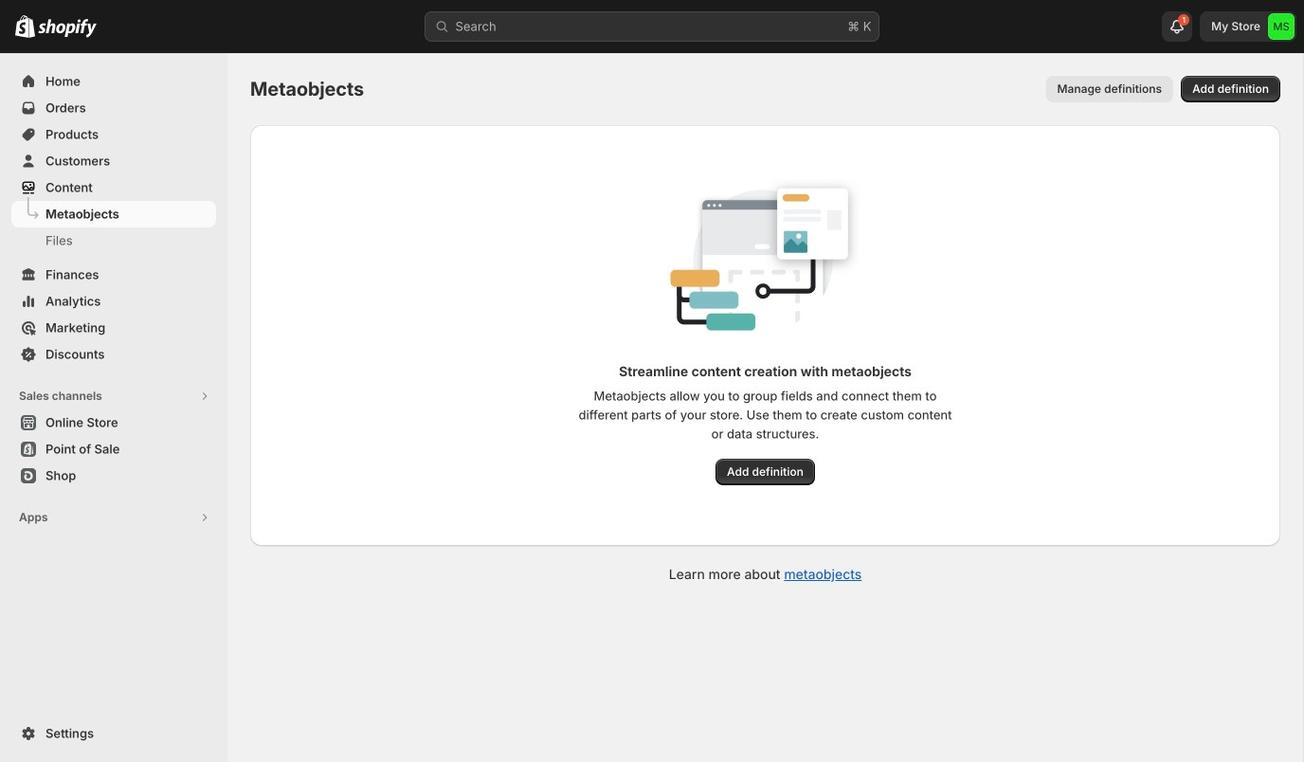 Task type: describe. For each thing, give the bounding box(es) containing it.
shopify image
[[38, 19, 97, 38]]

shopify image
[[15, 15, 35, 38]]

my store image
[[1269, 13, 1295, 40]]



Task type: vqa. For each thing, say whether or not it's contained in the screenshot.
Add your first product 'group'
no



